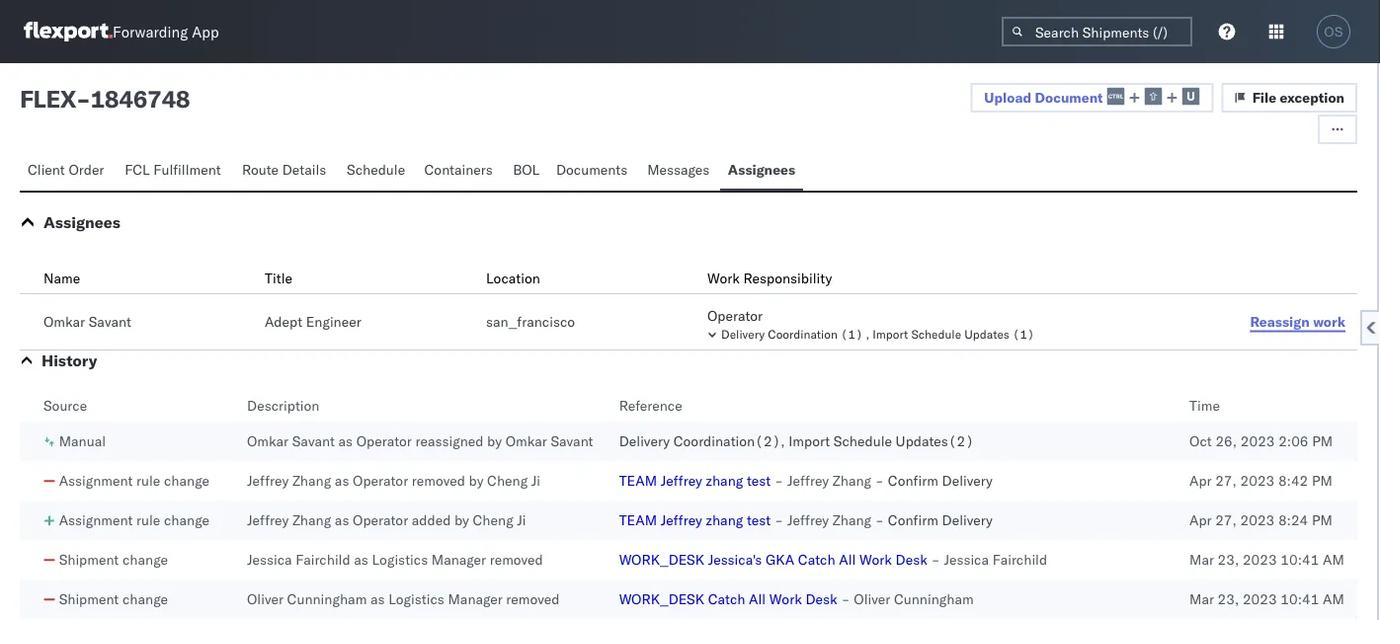 Task type: vqa. For each thing, say whether or not it's contained in the screenshot.
'CA' corresponding to 2nd The Schedule Pickup From Los Angeles, Ca button from the bottom of the page
no



Task type: locate. For each thing, give the bounding box(es) containing it.
0 vertical spatial shipment change
[[59, 552, 168, 569]]

rule for jeffrey zhang as operator added by cheng ji
[[136, 512, 160, 529]]

23, for work_desk jessica's gka catch all work desk - jessica fairchild
[[1218, 552, 1240, 569]]

omkar for omkar savant
[[43, 313, 85, 331]]

0 horizontal spatial jessica
[[247, 552, 292, 569]]

1 horizontal spatial desk
[[896, 552, 928, 569]]

apr
[[1190, 473, 1212, 490], [1190, 512, 1212, 529]]

team
[[619, 473, 657, 490], [619, 512, 657, 529]]

0 horizontal spatial import
[[789, 433, 831, 450]]

apr 27, 2023 8:24 pm
[[1190, 512, 1333, 529]]

shipment for oliver cunningham as logistics manager removed
[[59, 591, 119, 608]]

1 10:41 from the top
[[1281, 552, 1320, 569]]

pm for apr 27, 2023 8:42 pm
[[1313, 473, 1333, 490]]

shipment
[[59, 552, 119, 569], [59, 591, 119, 608]]

rule
[[136, 473, 160, 490], [136, 512, 160, 529]]

1 vertical spatial mar 23, 2023 10:41 am
[[1190, 591, 1345, 608]]

0 vertical spatial manager
[[432, 552, 486, 569]]

0 vertical spatial catch
[[799, 552, 836, 569]]

assignment rule change
[[59, 473, 210, 490], [59, 512, 210, 529]]

mar
[[1190, 552, 1215, 569], [1190, 591, 1215, 608]]

0 horizontal spatial cunningham
[[287, 591, 367, 608]]

mar 23, 2023 10:41 am for work_desk jessica's gka catch all work desk - jessica fairchild
[[1190, 552, 1345, 569]]

by for reassigned
[[487, 433, 502, 450]]

manager down jessica fairchild as logistics manager removed
[[448, 591, 503, 608]]

1 team from the top
[[619, 473, 657, 490]]

assignment for jeffrey zhang as operator added by cheng ji
[[59, 512, 133, 529]]

schedule left updates
[[912, 327, 962, 342]]

2 shipment from the top
[[59, 591, 119, 608]]

0 vertical spatial assignment
[[59, 473, 133, 490]]

test for jeffrey zhang as operator removed by cheng ji
[[747, 473, 771, 490]]

1 vertical spatial assignees button
[[43, 213, 121, 232]]

1 oliver from the left
[[247, 591, 284, 608]]

1 vertical spatial confirm
[[888, 512, 939, 529]]

1 vertical spatial logistics
[[389, 591, 445, 608]]

logistics down jessica fairchild as logistics manager removed
[[389, 591, 445, 608]]

cunningham
[[287, 591, 367, 608], [895, 591, 974, 608]]

1 shipment from the top
[[59, 552, 119, 569]]

assignees down client order button
[[43, 213, 121, 232]]

schedule left updates(2)
[[834, 433, 893, 450]]

2 assignment from the top
[[59, 512, 133, 529]]

23,
[[1218, 552, 1240, 569], [1218, 591, 1240, 608]]

1 vertical spatial mar
[[1190, 591, 1215, 608]]

schedule
[[347, 161, 405, 178], [912, 327, 962, 342], [834, 433, 893, 450]]

1 horizontal spatial import
[[873, 327, 909, 342]]

as for jessica fairchild as logistics manager removed
[[354, 552, 369, 569]]

8:42
[[1279, 473, 1309, 490]]

by for added
[[455, 512, 469, 529]]

work left responsibility in the right top of the page
[[708, 270, 740, 287]]

2 mar 23, 2023 10:41 am from the top
[[1190, 591, 1345, 608]]

1 vertical spatial am
[[1324, 591, 1345, 608]]

shipment change
[[59, 552, 168, 569], [59, 591, 168, 608]]

file
[[1253, 89, 1277, 106]]

name
[[43, 270, 80, 287]]

by down reassigned
[[469, 473, 484, 490]]

coordination
[[768, 327, 838, 342]]

0 vertical spatial mar
[[1190, 552, 1215, 569]]

1 vertical spatial desk
[[806, 591, 838, 608]]

import right coordination(2)
[[789, 433, 831, 450]]

zhang up work_desk jessica's gka catch all work desk - jessica fairchild
[[833, 512, 872, 529]]

(1) right updates
[[1013, 327, 1035, 342]]

1 vertical spatial import
[[789, 433, 831, 450]]

catch down jessica's
[[708, 591, 746, 608]]

shipment for jessica fairchild as logistics manager removed
[[59, 552, 119, 569]]

manager down added
[[432, 552, 486, 569]]

2 test from the top
[[747, 512, 771, 529]]

apr down apr 27, 2023 8:42 pm
[[1190, 512, 1212, 529]]

assignees button
[[720, 152, 804, 191], [43, 213, 121, 232]]

0 vertical spatial 10:41
[[1281, 552, 1320, 569]]

work_desk
[[619, 552, 705, 569], [619, 591, 705, 608]]

2 mar from the top
[[1190, 591, 1215, 608]]

omkar down description
[[247, 433, 289, 450]]

operator up jeffrey zhang as operator removed by cheng ji
[[357, 433, 412, 450]]

oliver
[[247, 591, 284, 608], [854, 591, 891, 608]]

1 vertical spatial shipment change
[[59, 591, 168, 608]]

jeffrey
[[247, 473, 289, 490], [661, 473, 703, 490], [788, 473, 830, 490], [247, 512, 289, 529], [661, 512, 703, 529], [788, 512, 830, 529]]

by right reassigned
[[487, 433, 502, 450]]

all up work_desk catch all work desk - oliver cunningham
[[839, 552, 856, 569]]

0 vertical spatial shipment
[[59, 552, 119, 569]]

1 vertical spatial zhang
[[706, 512, 744, 529]]

1 assignment rule change from the top
[[59, 473, 210, 490]]

1 vertical spatial assignment rule change
[[59, 512, 210, 529]]

2 confirm from the top
[[888, 512, 939, 529]]

0 horizontal spatial catch
[[708, 591, 746, 608]]

0 vertical spatial work_desk
[[619, 552, 705, 569]]

by right added
[[455, 512, 469, 529]]

team jeffrey zhang test - jeffrey zhang - confirm delivery up gka
[[619, 512, 993, 529]]

test
[[747, 473, 771, 490], [747, 512, 771, 529]]

2 work_desk from the top
[[619, 591, 705, 608]]

1 vertical spatial shipment
[[59, 591, 119, 608]]

0 vertical spatial import
[[873, 327, 909, 342]]

as for oliver cunningham as logistics manager removed
[[371, 591, 385, 608]]

zhang down jeffrey zhang as operator removed by cheng ji
[[292, 512, 331, 529]]

0 vertical spatial mar 23, 2023 10:41 am
[[1190, 552, 1345, 569]]

as down jessica fairchild as logistics manager removed
[[371, 591, 385, 608]]

0 vertical spatial assignees
[[728, 161, 796, 178]]

schedule right details
[[347, 161, 405, 178]]

apr for apr 27, 2023 8:42 pm
[[1190, 473, 1212, 490]]

apr down oct on the bottom right
[[1190, 473, 1212, 490]]

0 horizontal spatial (1)
[[841, 327, 863, 342]]

0 vertical spatial removed
[[412, 473, 465, 490]]

1 horizontal spatial ,
[[866, 327, 870, 342]]

apr 27, 2023 8:42 pm
[[1190, 473, 1333, 490]]

desk
[[896, 552, 928, 569], [806, 591, 838, 608]]

omkar right reassigned
[[506, 433, 547, 450]]

am
[[1324, 552, 1345, 569], [1324, 591, 1345, 608]]

0 vertical spatial team
[[619, 473, 657, 490]]

fcl fulfillment button
[[117, 152, 234, 191]]

file exception button
[[1222, 83, 1358, 113], [1222, 83, 1358, 113]]

assignment
[[59, 473, 133, 490], [59, 512, 133, 529]]

catch right gka
[[799, 552, 836, 569]]

added
[[412, 512, 451, 529]]

0 vertical spatial team jeffrey zhang test - jeffrey zhang - confirm delivery
[[619, 473, 993, 490]]

cheng for jeffrey zhang as operator removed by cheng ji
[[487, 473, 528, 490]]

0 vertical spatial desk
[[896, 552, 928, 569]]

work
[[708, 270, 740, 287], [860, 552, 893, 569], [770, 591, 802, 608]]

0 vertical spatial rule
[[136, 473, 160, 490]]

1 vertical spatial 10:41
[[1281, 591, 1320, 608]]

1 vertical spatial work
[[860, 552, 893, 569]]

1 vertical spatial removed
[[490, 552, 543, 569]]

source
[[43, 397, 87, 415]]

as up jeffrey zhang as operator added by cheng ji at the bottom left of the page
[[335, 473, 349, 490]]

27, down apr 27, 2023 8:42 pm
[[1216, 512, 1237, 529]]

1 zhang from the top
[[706, 473, 744, 490]]

, inside button
[[866, 327, 870, 342]]

zhang down delivery coordination(2) , import schedule updates(2)
[[833, 473, 872, 490]]

1 horizontal spatial savant
[[292, 433, 335, 450]]

jessica fairchild as logistics manager removed
[[247, 552, 543, 569]]

1 horizontal spatial assignees
[[728, 161, 796, 178]]

0 vertical spatial assignees button
[[720, 152, 804, 191]]

1 apr from the top
[[1190, 473, 1212, 490]]

team jeffrey zhang test - jeffrey zhang - confirm delivery down delivery coordination(2) , import schedule updates(2)
[[619, 473, 993, 490]]

0 horizontal spatial savant
[[89, 313, 131, 331]]

1 vertical spatial manager
[[448, 591, 503, 608]]

0 horizontal spatial assignees button
[[43, 213, 121, 232]]

0 vertical spatial 23,
[[1218, 552, 1240, 569]]

2 shipment change from the top
[[59, 591, 168, 608]]

1 horizontal spatial schedule
[[834, 433, 893, 450]]

1 work_desk from the top
[[619, 552, 705, 569]]

by for removed
[[469, 473, 484, 490]]

0 horizontal spatial schedule
[[347, 161, 405, 178]]

2023
[[1241, 433, 1276, 450], [1241, 473, 1275, 490], [1241, 512, 1275, 529], [1243, 552, 1278, 569], [1243, 591, 1278, 608]]

2 team from the top
[[619, 512, 657, 529]]

reassigned
[[416, 433, 484, 450]]

1 vertical spatial by
[[469, 473, 484, 490]]

1 vertical spatial assignment
[[59, 512, 133, 529]]

1 vertical spatial cheng
[[473, 512, 514, 529]]

os
[[1325, 24, 1344, 39]]

work_desk for work_desk jessica's gka catch all work desk - jessica fairchild
[[619, 552, 705, 569]]

27, for apr 27, 2023 8:42 pm
[[1216, 473, 1237, 490]]

0 vertical spatial assignment rule change
[[59, 473, 210, 490]]

2 assignment rule change from the top
[[59, 512, 210, 529]]

as down jeffrey zhang as operator added by cheng ji at the bottom left of the page
[[354, 552, 369, 569]]

26,
[[1216, 433, 1238, 450]]

updates(2)
[[896, 433, 975, 450]]

1 vertical spatial apr
[[1190, 512, 1212, 529]]

27, down 26,
[[1216, 473, 1237, 490]]

assignees button right messages
[[720, 152, 804, 191]]

work up work_desk catch all work desk - oliver cunningham
[[860, 552, 893, 569]]

0 vertical spatial logistics
[[372, 552, 428, 569]]

fairchild
[[296, 552, 351, 569], [993, 552, 1048, 569]]

omkar for omkar savant as operator reassigned by omkar savant
[[247, 433, 289, 450]]

0 vertical spatial work
[[708, 270, 740, 287]]

cheng for jeffrey zhang as operator added by cheng ji
[[473, 512, 514, 529]]

0 vertical spatial ji
[[532, 473, 541, 490]]

confirm for apr 27, 2023 8:24 pm
[[888, 512, 939, 529]]

1 assignment from the top
[[59, 473, 133, 490]]

removed
[[412, 473, 465, 490], [490, 552, 543, 569], [506, 591, 560, 608]]

adept engineer
[[265, 313, 362, 331]]

operator
[[708, 307, 763, 325], [357, 433, 412, 450], [353, 473, 408, 490], [353, 512, 408, 529]]

0 vertical spatial 27,
[[1216, 473, 1237, 490]]

27, for apr 27, 2023 8:24 pm
[[1216, 512, 1237, 529]]

test up gka
[[747, 512, 771, 529]]

cheng
[[487, 473, 528, 490], [473, 512, 514, 529]]

all down jessica's
[[749, 591, 766, 608]]

assignees
[[728, 161, 796, 178], [43, 213, 121, 232]]

pm
[[1313, 433, 1334, 450], [1313, 473, 1333, 490], [1313, 512, 1333, 529]]

0 vertical spatial pm
[[1313, 433, 1334, 450]]

cheng right added
[[473, 512, 514, 529]]

0 horizontal spatial oliver
[[247, 591, 284, 608]]

zhang
[[706, 473, 744, 490], [706, 512, 744, 529]]

2023 for work_desk catch all work desk - oliver cunningham
[[1243, 591, 1278, 608]]

jeffrey zhang as operator added by cheng ji
[[247, 512, 526, 529]]

zhang for jeffrey zhang as operator removed by cheng ji
[[706, 473, 744, 490]]

0 vertical spatial zhang
[[706, 473, 744, 490]]

0 horizontal spatial ,
[[781, 433, 785, 450]]

1 cunningham from the left
[[287, 591, 367, 608]]

test for jeffrey zhang as operator added by cheng ji
[[747, 512, 771, 529]]

1 mar from the top
[[1190, 552, 1215, 569]]

operator down jeffrey zhang as operator removed by cheng ji
[[353, 512, 408, 529]]

1 am from the top
[[1324, 552, 1345, 569]]

coordination(2)
[[674, 433, 781, 450]]

mar 23, 2023 10:41 am
[[1190, 552, 1345, 569], [1190, 591, 1345, 608]]

2 vertical spatial by
[[455, 512, 469, 529]]

rule for jeffrey zhang as operator removed by cheng ji
[[136, 473, 160, 490]]

pm right 8:24
[[1313, 512, 1333, 529]]

0 vertical spatial confirm
[[888, 473, 939, 490]]

operator up jeffrey zhang as operator added by cheng ji at the bottom left of the page
[[353, 473, 408, 490]]

1 horizontal spatial jessica
[[944, 552, 990, 569]]

zhang down coordination(2)
[[706, 473, 744, 490]]

mar 23, 2023 10:41 am for work_desk catch all work desk - oliver cunningham
[[1190, 591, 1345, 608]]

2 apr from the top
[[1190, 512, 1212, 529]]

2 27, from the top
[[1216, 512, 1237, 529]]

1 vertical spatial ,
[[781, 433, 785, 450]]

omkar up history button at the bottom left of page
[[43, 313, 85, 331]]

import inside button
[[873, 327, 909, 342]]

2 horizontal spatial work
[[860, 552, 893, 569]]

0 vertical spatial test
[[747, 473, 771, 490]]

delivery coordination                (1)            , import schedule updates                (1) button
[[708, 326, 1214, 342]]

time
[[1190, 397, 1221, 415]]

work down gka
[[770, 591, 802, 608]]

savant
[[89, 313, 131, 331], [292, 433, 335, 450], [551, 433, 594, 450]]

omkar savant as operator reassigned by omkar savant
[[247, 433, 594, 450]]

as for jeffrey zhang as operator removed by cheng ji
[[335, 473, 349, 490]]

savant for omkar savant as operator reassigned by omkar savant
[[292, 433, 335, 450]]

1 test from the top
[[747, 473, 771, 490]]

2 vertical spatial removed
[[506, 591, 560, 608]]

logistics up oliver cunningham as logistics manager removed
[[372, 552, 428, 569]]

1 vertical spatial 23,
[[1218, 591, 1240, 608]]

as up jeffrey zhang as operator removed by cheng ji
[[339, 433, 353, 450]]

1 vertical spatial team jeffrey zhang test - jeffrey zhang - confirm delivery
[[619, 512, 993, 529]]

delivery
[[722, 327, 765, 342], [619, 433, 670, 450], [943, 473, 993, 490], [943, 512, 993, 529]]

1 team jeffrey zhang test - jeffrey zhang - confirm delivery from the top
[[619, 473, 993, 490]]

assignees button down client order button
[[43, 213, 121, 232]]

,
[[866, 327, 870, 342], [781, 433, 785, 450]]

1 horizontal spatial work
[[770, 591, 802, 608]]

1 shipment change from the top
[[59, 552, 168, 569]]

as down jeffrey zhang as operator removed by cheng ji
[[335, 512, 349, 529]]

pm right the 8:42 at the right bottom of the page
[[1313, 473, 1333, 490]]

0 horizontal spatial fairchild
[[296, 552, 351, 569]]

work responsibility
[[708, 270, 833, 287]]

1 vertical spatial assignees
[[43, 213, 121, 232]]

messages
[[648, 161, 710, 178]]

1 horizontal spatial cunningham
[[895, 591, 974, 608]]

Search Shipments (/) text field
[[1002, 17, 1193, 46]]

2 23, from the top
[[1218, 591, 1240, 608]]

assignees right messages button at the top of the page
[[728, 161, 796, 178]]

1 horizontal spatial oliver
[[854, 591, 891, 608]]

1 mar 23, 2023 10:41 am from the top
[[1190, 552, 1345, 569]]

confirm for apr 27, 2023 8:42 pm
[[888, 473, 939, 490]]

route
[[242, 161, 279, 178]]

1 horizontal spatial catch
[[799, 552, 836, 569]]

1 vertical spatial test
[[747, 512, 771, 529]]

manager
[[432, 552, 486, 569], [448, 591, 503, 608]]

2 horizontal spatial schedule
[[912, 327, 962, 342]]

0 vertical spatial by
[[487, 433, 502, 450]]

0 horizontal spatial desk
[[806, 591, 838, 608]]

upload
[[985, 89, 1032, 106]]

pm for apr 27, 2023 8:24 pm
[[1313, 512, 1333, 529]]

2 zhang from the top
[[706, 512, 744, 529]]

2 team jeffrey zhang test - jeffrey zhang - confirm delivery from the top
[[619, 512, 993, 529]]

1 horizontal spatial omkar
[[247, 433, 289, 450]]

zhang
[[292, 473, 331, 490], [833, 473, 872, 490], [292, 512, 331, 529], [833, 512, 872, 529]]

cheng down omkar savant as operator reassigned by omkar savant
[[487, 473, 528, 490]]

ji
[[532, 473, 541, 490], [517, 512, 526, 529]]

team jeffrey zhang test - jeffrey zhang - confirm delivery
[[619, 473, 993, 490], [619, 512, 993, 529]]

pm right 2:06
[[1313, 433, 1334, 450]]

change
[[164, 473, 210, 490], [164, 512, 210, 529], [123, 552, 168, 569], [123, 591, 168, 608]]

removed for jessica fairchild as logistics manager removed
[[490, 552, 543, 569]]

logistics for fairchild
[[372, 552, 428, 569]]

1 horizontal spatial ji
[[532, 473, 541, 490]]

test down coordination(2)
[[747, 473, 771, 490]]

as
[[339, 433, 353, 450], [335, 473, 349, 490], [335, 512, 349, 529], [354, 552, 369, 569], [371, 591, 385, 608]]

work_desk jessica's gka catch all work desk - jessica fairchild
[[619, 552, 1048, 569]]

1 23, from the top
[[1218, 552, 1240, 569]]

0 vertical spatial all
[[839, 552, 856, 569]]

0 vertical spatial am
[[1324, 552, 1345, 569]]

0 horizontal spatial omkar
[[43, 313, 85, 331]]

0 vertical spatial cheng
[[487, 473, 528, 490]]

reassign work
[[1251, 313, 1346, 330]]

manager for oliver cunningham as logistics manager removed
[[448, 591, 503, 608]]

1 rule from the top
[[136, 473, 160, 490]]

0 vertical spatial ,
[[866, 327, 870, 342]]

1 vertical spatial ji
[[517, 512, 526, 529]]

0 vertical spatial schedule
[[347, 161, 405, 178]]

import right coordination
[[873, 327, 909, 342]]

2 vertical spatial pm
[[1313, 512, 1333, 529]]

2 rule from the top
[[136, 512, 160, 529]]

2 am from the top
[[1324, 591, 1345, 608]]

documents button
[[548, 152, 640, 191]]

0 horizontal spatial all
[[749, 591, 766, 608]]

2 10:41 from the top
[[1281, 591, 1320, 608]]

flexport. image
[[24, 22, 113, 42]]

adept
[[265, 313, 303, 331]]

(1) right coordination
[[841, 327, 863, 342]]

2 jessica from the left
[[944, 552, 990, 569]]

1 fairchild from the left
[[296, 552, 351, 569]]

1 27, from the top
[[1216, 473, 1237, 490]]

1 confirm from the top
[[888, 473, 939, 490]]

apr for apr 27, 2023 8:24 pm
[[1190, 512, 1212, 529]]

zhang up jessica's
[[706, 512, 744, 529]]

ji for jeffrey zhang as operator added by cheng ji
[[517, 512, 526, 529]]

catch
[[799, 552, 836, 569], [708, 591, 746, 608]]

exception
[[1281, 89, 1345, 106]]



Task type: describe. For each thing, give the bounding box(es) containing it.
forwarding app
[[113, 22, 219, 41]]

team for jeffrey zhang as operator added by cheng ji
[[619, 512, 657, 529]]

2 vertical spatial work
[[770, 591, 802, 608]]

reassign
[[1251, 313, 1310, 330]]

mar for oliver cunningham
[[1190, 591, 1215, 608]]

engineer
[[306, 313, 362, 331]]

forwarding app link
[[24, 22, 219, 42]]

description
[[247, 397, 320, 415]]

logistics for cunningham
[[389, 591, 445, 608]]

messages button
[[640, 152, 720, 191]]

2023 for delivery coordination(2) , import schedule updates(2)
[[1241, 433, 1276, 450]]

bol button
[[505, 152, 548, 191]]

10:41 for oliver cunningham
[[1281, 591, 1320, 608]]

1 jessica from the left
[[247, 552, 292, 569]]

fulfillment
[[154, 161, 221, 178]]

23, for work_desk catch all work desk - oliver cunningham
[[1218, 591, 1240, 608]]

1 vertical spatial schedule
[[912, 327, 962, 342]]

app
[[192, 22, 219, 41]]

2:06
[[1279, 433, 1309, 450]]

1 vertical spatial catch
[[708, 591, 746, 608]]

client order button
[[20, 152, 117, 191]]

schedule button
[[339, 152, 417, 191]]

as for omkar savant as operator reassigned by omkar savant
[[339, 433, 353, 450]]

san_francisco
[[486, 313, 575, 331]]

2 oliver from the left
[[854, 591, 891, 608]]

file exception
[[1253, 89, 1345, 106]]

client
[[28, 161, 65, 178]]

forwarding
[[113, 22, 188, 41]]

delivery coordination(2) , import schedule updates(2)
[[619, 433, 975, 450]]

manager for jessica fairchild as logistics manager removed
[[432, 552, 486, 569]]

jeffrey zhang as operator removed by cheng ji
[[247, 473, 541, 490]]

responsibility
[[744, 270, 833, 287]]

zhang for jeffrey zhang as operator added by cheng ji
[[706, 512, 744, 529]]

updates
[[965, 327, 1010, 342]]

containers button
[[417, 152, 505, 191]]

as for jeffrey zhang as operator added by cheng ji
[[335, 512, 349, 529]]

delivery inside delivery coordination                (1)            , import schedule updates                (1) button
[[722, 327, 765, 342]]

1 horizontal spatial all
[[839, 552, 856, 569]]

work_desk for work_desk catch all work desk - oliver cunningham
[[619, 591, 705, 608]]

order
[[69, 161, 104, 178]]

flex
[[20, 84, 76, 114]]

containers
[[425, 161, 493, 178]]

manual
[[59, 433, 106, 450]]

0 horizontal spatial assignees
[[43, 213, 121, 232]]

operator for omkar savant as operator reassigned by omkar savant
[[357, 433, 412, 450]]

0 horizontal spatial work
[[708, 270, 740, 287]]

2 cunningham from the left
[[895, 591, 974, 608]]

pm for oct 26, 2023 2:06 pm
[[1313, 433, 1334, 450]]

2023 for work_desk jessica's gka catch all work desk - jessica fairchild
[[1243, 552, 1278, 569]]

1846748
[[90, 84, 190, 114]]

history button
[[42, 351, 97, 371]]

assignees inside button
[[728, 161, 796, 178]]

shipment change for jessica fairchild as logistics manager removed
[[59, 552, 168, 569]]

assignment rule change for jeffrey zhang as operator removed by cheng ji
[[59, 473, 210, 490]]

flex - 1846748
[[20, 84, 190, 114]]

1 (1) from the left
[[841, 327, 863, 342]]

8:24
[[1279, 512, 1309, 529]]

upload document button
[[971, 83, 1214, 113]]

assignment rule change for jeffrey zhang as operator added by cheng ji
[[59, 512, 210, 529]]

title
[[265, 270, 293, 287]]

assignment for jeffrey zhang as operator removed by cheng ji
[[59, 473, 133, 490]]

am for work_desk catch all work desk - oliver cunningham
[[1324, 591, 1345, 608]]

team jeffrey zhang test - jeffrey zhang - confirm delivery for jeffrey zhang as operator added by cheng ji
[[619, 512, 993, 529]]

2 (1) from the left
[[1013, 327, 1035, 342]]

jessica's
[[708, 552, 763, 569]]

1 vertical spatial all
[[749, 591, 766, 608]]

client order
[[28, 161, 104, 178]]

document
[[1035, 89, 1104, 106]]

fcl fulfillment
[[125, 161, 221, 178]]

route details
[[242, 161, 327, 178]]

documents
[[556, 161, 628, 178]]

operator down work responsibility
[[708, 307, 763, 325]]

removed for oliver cunningham as logistics manager removed
[[506, 591, 560, 608]]

2 fairchild from the left
[[993, 552, 1048, 569]]

2 vertical spatial schedule
[[834, 433, 893, 450]]

omkar savant
[[43, 313, 131, 331]]

ji for jeffrey zhang as operator removed by cheng ji
[[532, 473, 541, 490]]

mar for jessica fairchild
[[1190, 552, 1215, 569]]

operator for jeffrey zhang as operator added by cheng ji
[[353, 512, 408, 529]]

am for work_desk jessica's gka catch all work desk - jessica fairchild
[[1324, 552, 1345, 569]]

work_desk catch all work desk - oliver cunningham
[[619, 591, 974, 608]]

reference
[[619, 397, 683, 415]]

fcl
[[125, 161, 150, 178]]

2 horizontal spatial savant
[[551, 433, 594, 450]]

10:41 for jessica fairchild
[[1281, 552, 1320, 569]]

upload document
[[985, 89, 1104, 106]]

savant for omkar savant
[[89, 313, 131, 331]]

shipment change for oliver cunningham as logistics manager removed
[[59, 591, 168, 608]]

operator for jeffrey zhang as operator removed by cheng ji
[[353, 473, 408, 490]]

details
[[282, 161, 327, 178]]

1 horizontal spatial assignees button
[[720, 152, 804, 191]]

team jeffrey zhang test - jeffrey zhang - confirm delivery for jeffrey zhang as operator removed by cheng ji
[[619, 473, 993, 490]]

oct
[[1190, 433, 1213, 450]]

delivery coordination                (1)            , import schedule updates                (1)
[[722, 327, 1035, 342]]

team for jeffrey zhang as operator removed by cheng ji
[[619, 473, 657, 490]]

route details button
[[234, 152, 339, 191]]

reassign work button
[[1239, 307, 1358, 337]]

2 horizontal spatial omkar
[[506, 433, 547, 450]]

work
[[1314, 313, 1346, 330]]

gka
[[766, 552, 795, 569]]

location
[[486, 270, 541, 287]]

zhang down description
[[292, 473, 331, 490]]

os button
[[1312, 9, 1357, 54]]

oliver cunningham as logistics manager removed
[[247, 591, 560, 608]]

bol
[[513, 161, 540, 178]]

oct 26, 2023 2:06 pm
[[1190, 433, 1334, 450]]

history
[[42, 351, 97, 371]]



